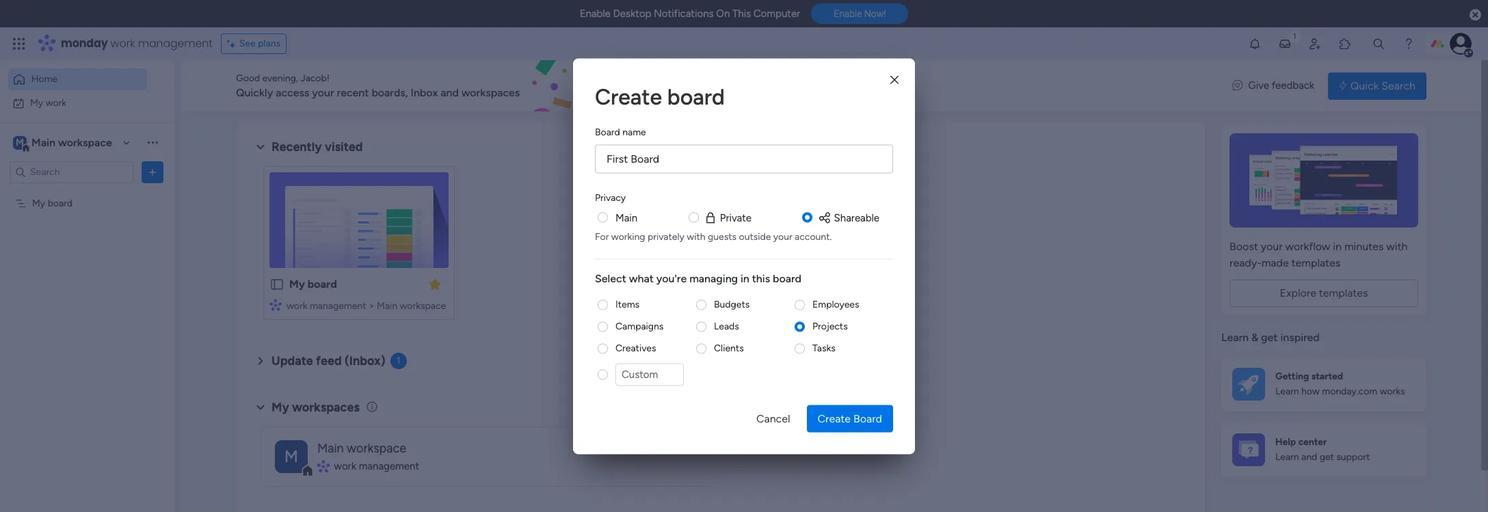 Task type: locate. For each thing, give the bounding box(es) containing it.
0 horizontal spatial workspaces
[[292, 400, 360, 415]]

2 vertical spatial workspace
[[347, 441, 406, 456]]

and
[[441, 86, 459, 99], [1302, 452, 1318, 463]]

workspace
[[58, 136, 112, 149], [400, 300, 446, 312], [347, 441, 406, 456]]

create board
[[595, 83, 725, 109]]

2 vertical spatial learn
[[1276, 452, 1300, 463]]

workspace up search in workspace field
[[58, 136, 112, 149]]

1 horizontal spatial enable
[[834, 8, 862, 19]]

1 horizontal spatial and
[[1302, 452, 1318, 463]]

0 horizontal spatial your
[[312, 86, 334, 99]]

1 vertical spatial main workspace
[[317, 441, 406, 456]]

0 vertical spatial in
[[1334, 240, 1342, 253]]

explore templates
[[1281, 287, 1369, 300]]

templates inside boost your workflow in minutes with ready-made templates
[[1292, 257, 1341, 270]]

1 vertical spatial board
[[854, 412, 883, 425]]

1 horizontal spatial m
[[285, 446, 298, 466]]

select what you're managing in this board option group
[[595, 298, 894, 394]]

2 horizontal spatial your
[[1262, 240, 1283, 253]]

board
[[595, 126, 620, 138], [854, 412, 883, 425]]

1 horizontal spatial create
[[818, 412, 851, 425]]

1 vertical spatial and
[[1302, 452, 1318, 463]]

quickly
[[236, 86, 273, 99]]

learn down getting
[[1276, 386, 1300, 398]]

my board
[[32, 197, 73, 209], [289, 278, 337, 291]]

help center element
[[1222, 423, 1427, 477]]

work right component icon
[[334, 460, 356, 473]]

Search in workspace field
[[29, 164, 114, 180]]

1 horizontal spatial in
[[1334, 240, 1342, 253]]

enable
[[580, 8, 611, 20], [834, 8, 862, 19]]

in inside boost your workflow in minutes with ready-made templates
[[1334, 240, 1342, 253]]

close image
[[891, 75, 899, 85]]

main workspace up search in workspace field
[[31, 136, 112, 149]]

enable left desktop
[[580, 8, 611, 20]]

learn inside help center learn and get support
[[1276, 452, 1300, 463]]

workspaces down "update feed (inbox)"
[[292, 400, 360, 415]]

work
[[111, 36, 135, 51], [46, 97, 66, 108], [287, 300, 308, 312], [334, 460, 356, 473]]

management
[[138, 36, 213, 51], [310, 300, 366, 312], [359, 460, 419, 473]]

workspace image
[[13, 135, 27, 150], [275, 440, 308, 473]]

management for work management
[[359, 460, 419, 473]]

with left guests
[[687, 231, 706, 243]]

1 horizontal spatial my board
[[289, 278, 337, 291]]

and down center
[[1302, 452, 1318, 463]]

managing
[[690, 272, 738, 285]]

create up 'name'
[[595, 83, 662, 109]]

m
[[16, 137, 24, 148], [285, 446, 298, 466]]

with right minutes
[[1387, 240, 1408, 253]]

templates down workflow
[[1292, 257, 1341, 270]]

main workspace up work management
[[317, 441, 406, 456]]

0 horizontal spatial get
[[1262, 331, 1279, 344]]

home
[[31, 73, 58, 85]]

1 horizontal spatial main workspace
[[317, 441, 406, 456]]

1 horizontal spatial with
[[1387, 240, 1408, 253]]

your down jacob!
[[312, 86, 334, 99]]

main workspace
[[31, 136, 112, 149], [317, 441, 406, 456]]

main up working on the top left of page
[[616, 211, 638, 224]]

enable now!
[[834, 8, 886, 19]]

0 vertical spatial board
[[595, 126, 620, 138]]

get down center
[[1320, 452, 1335, 463]]

for
[[595, 231, 609, 243]]

>
[[369, 300, 375, 312]]

works
[[1381, 386, 1406, 398]]

option
[[0, 191, 174, 194]]

my down search in workspace field
[[32, 197, 45, 209]]

boost your workflow in minutes with ready-made templates
[[1230, 240, 1408, 270]]

tasks
[[813, 342, 836, 354]]

component image
[[270, 299, 282, 311]]

board
[[668, 83, 725, 109], [48, 197, 73, 209], [773, 272, 802, 285], [308, 278, 337, 291]]

0 horizontal spatial m
[[16, 137, 24, 148]]

1 image
[[1289, 28, 1301, 43]]

projects
[[813, 321, 848, 332]]

my down home
[[30, 97, 43, 108]]

1 vertical spatial m
[[285, 446, 298, 466]]

privacy element
[[595, 210, 894, 243]]

create right cancel
[[818, 412, 851, 425]]

0 vertical spatial templates
[[1292, 257, 1341, 270]]

workspaces
[[462, 86, 520, 99], [292, 400, 360, 415]]

work management > main workspace
[[287, 300, 446, 312]]

workspace down remove from favorites icon
[[400, 300, 446, 312]]

enable left now!
[[834, 8, 862, 19]]

main right ">"
[[377, 300, 398, 312]]

enable inside button
[[834, 8, 862, 19]]

your inside boost your workflow in minutes with ready-made templates
[[1262, 240, 1283, 253]]

select what you're managing in this board
[[595, 272, 802, 285]]

my board down search in workspace field
[[32, 197, 73, 209]]

templates inside button
[[1320, 287, 1369, 300]]

main inside "privacy" element
[[616, 211, 638, 224]]

help image
[[1403, 37, 1416, 51]]

1 horizontal spatial board
[[854, 412, 883, 425]]

my work
[[30, 97, 66, 108]]

0 vertical spatial main workspace
[[31, 136, 112, 149]]

items
[[616, 299, 640, 310]]

0 vertical spatial my board
[[32, 197, 73, 209]]

0 vertical spatial get
[[1262, 331, 1279, 344]]

get
[[1262, 331, 1279, 344], [1320, 452, 1335, 463]]

0 vertical spatial workspaces
[[462, 86, 520, 99]]

main down my work
[[31, 136, 55, 149]]

get right the &
[[1262, 331, 1279, 344]]

create inside button
[[818, 412, 851, 425]]

workspace up work management
[[347, 441, 406, 456]]

how
[[1302, 386, 1320, 398]]

learn
[[1222, 331, 1249, 344], [1276, 386, 1300, 398], [1276, 452, 1300, 463]]

0 horizontal spatial my board
[[32, 197, 73, 209]]

create for create board
[[595, 83, 662, 109]]

main
[[31, 136, 55, 149], [616, 211, 638, 224], [377, 300, 398, 312], [317, 441, 344, 456]]

workspaces right inbox
[[462, 86, 520, 99]]

board inside create board heading
[[668, 83, 725, 109]]

this
[[733, 8, 751, 20]]

give feedback
[[1249, 80, 1315, 92]]

1 vertical spatial learn
[[1276, 386, 1300, 398]]

private button
[[704, 210, 752, 225]]

0 vertical spatial and
[[441, 86, 459, 99]]

creatives
[[616, 342, 656, 354]]

0 vertical spatial management
[[138, 36, 213, 51]]

0 horizontal spatial and
[[441, 86, 459, 99]]

you're
[[657, 272, 687, 285]]

0 vertical spatial m
[[16, 137, 24, 148]]

0 vertical spatial learn
[[1222, 331, 1249, 344]]

home button
[[8, 68, 147, 90]]

(inbox)
[[345, 354, 386, 369]]

recent
[[337, 86, 369, 99]]

create
[[595, 83, 662, 109], [818, 412, 851, 425]]

templates image image
[[1234, 133, 1415, 228]]

with inside "privacy" element
[[687, 231, 706, 243]]

1 horizontal spatial your
[[774, 231, 793, 243]]

work down home
[[46, 97, 66, 108]]

my board right public board icon
[[289, 278, 337, 291]]

create inside heading
[[595, 83, 662, 109]]

1 vertical spatial templates
[[1320, 287, 1369, 300]]

board name heading
[[595, 125, 646, 139]]

and inside good evening, jacob! quickly access your recent boards, inbox and workspaces
[[441, 86, 459, 99]]

enable desktop notifications on this computer
[[580, 8, 801, 20]]

0 vertical spatial workspace image
[[13, 135, 27, 150]]

search
[[1382, 79, 1416, 92]]

0 horizontal spatial main workspace
[[31, 136, 112, 149]]

2 vertical spatial management
[[359, 460, 419, 473]]

jacob!
[[301, 73, 330, 84]]

in left this
[[741, 272, 750, 285]]

0 horizontal spatial in
[[741, 272, 750, 285]]

with inside boost your workflow in minutes with ready-made templates
[[1387, 240, 1408, 253]]

in
[[1334, 240, 1342, 253], [741, 272, 750, 285]]

1 vertical spatial management
[[310, 300, 366, 312]]

and right inbox
[[441, 86, 459, 99]]

support
[[1337, 452, 1371, 463]]

outside
[[739, 231, 771, 243]]

monday work management
[[61, 36, 213, 51]]

0 horizontal spatial create
[[595, 83, 662, 109]]

shareable button
[[818, 210, 880, 225]]

public board image
[[270, 277, 285, 292]]

1 vertical spatial workspace image
[[275, 440, 308, 473]]

select
[[595, 272, 627, 285]]

1 vertical spatial in
[[741, 272, 750, 285]]

0 vertical spatial create
[[595, 83, 662, 109]]

in inside heading
[[741, 272, 750, 285]]

1 horizontal spatial workspaces
[[462, 86, 520, 99]]

create board button
[[807, 405, 894, 432]]

my right "close my workspaces" image
[[272, 400, 289, 415]]

0 horizontal spatial with
[[687, 231, 706, 243]]

learn inside getting started learn how monday.com works
[[1276, 386, 1300, 398]]

in left minutes
[[1334, 240, 1342, 253]]

main button
[[616, 210, 638, 225]]

create board heading
[[595, 80, 894, 113]]

learn left the &
[[1222, 331, 1249, 344]]

1 horizontal spatial get
[[1320, 452, 1335, 463]]

learn down help
[[1276, 452, 1300, 463]]

your inside "privacy" element
[[774, 231, 793, 243]]

1 vertical spatial workspace
[[400, 300, 446, 312]]

0 horizontal spatial board
[[595, 126, 620, 138]]

1 vertical spatial workspaces
[[292, 400, 360, 415]]

get inside help center learn and get support
[[1320, 452, 1335, 463]]

templates right 'explore'
[[1320, 287, 1369, 300]]

my
[[30, 97, 43, 108], [32, 197, 45, 209], [289, 278, 305, 291], [272, 400, 289, 415]]

recently
[[272, 140, 322, 155]]

Board name field
[[595, 144, 894, 173]]

1 vertical spatial get
[[1320, 452, 1335, 463]]

my workspaces
[[272, 400, 360, 415]]

v2 bolt switch image
[[1340, 78, 1348, 93]]

close recently visited image
[[252, 139, 269, 155]]

your right outside
[[774, 231, 793, 243]]

explore
[[1281, 287, 1317, 300]]

workspaces inside good evening, jacob! quickly access your recent boards, inbox and workspaces
[[462, 86, 520, 99]]

0 horizontal spatial enable
[[580, 8, 611, 20]]

1 vertical spatial create
[[818, 412, 851, 425]]

board inside button
[[854, 412, 883, 425]]

your up 'made'
[[1262, 240, 1283, 253]]

private
[[720, 211, 752, 224]]



Task type: vqa. For each thing, say whether or not it's contained in the screenshot.
picture
no



Task type: describe. For each thing, give the bounding box(es) containing it.
clients
[[714, 342, 744, 354]]

enable now! button
[[812, 4, 909, 24]]

update
[[272, 354, 313, 369]]

work management
[[334, 460, 419, 473]]

getting started element
[[1222, 357, 1427, 412]]

jacob simon image
[[1451, 33, 1473, 55]]

dapulse close image
[[1470, 8, 1482, 22]]

work right monday
[[111, 36, 135, 51]]

notifications image
[[1249, 37, 1262, 51]]

help
[[1276, 436, 1297, 448]]

update feed (inbox)
[[272, 354, 386, 369]]

what
[[629, 272, 654, 285]]

now!
[[865, 8, 886, 19]]

minutes
[[1345, 240, 1384, 253]]

computer
[[754, 8, 801, 20]]

feed
[[316, 354, 342, 369]]

boards,
[[372, 86, 408, 99]]

enable for enable desktop notifications on this computer
[[580, 8, 611, 20]]

explore templates button
[[1230, 280, 1419, 307]]

remove from favorites image
[[428, 277, 442, 291]]

plans
[[258, 38, 281, 49]]

create for create board
[[818, 412, 851, 425]]

visited
[[325, 140, 363, 155]]

v2 user feedback image
[[1233, 78, 1243, 94]]

shareable
[[834, 211, 880, 224]]

workflow
[[1286, 240, 1331, 253]]

started
[[1312, 371, 1344, 382]]

employees
[[813, 299, 860, 310]]

1
[[397, 355, 401, 367]]

account.
[[795, 231, 832, 243]]

select what you're managing in this board heading
[[595, 271, 894, 287]]

ready-
[[1230, 257, 1262, 270]]

boost
[[1230, 240, 1259, 253]]

notifications
[[654, 8, 714, 20]]

my board inside 'my board' list box
[[32, 197, 73, 209]]

&
[[1252, 331, 1259, 344]]

work inside button
[[46, 97, 66, 108]]

guests
[[708, 231, 737, 243]]

see plans button
[[221, 34, 287, 54]]

my inside list box
[[32, 197, 45, 209]]

center
[[1299, 436, 1328, 448]]

apps image
[[1339, 37, 1353, 51]]

1 vertical spatial my board
[[289, 278, 337, 291]]

monday
[[61, 36, 108, 51]]

Custom field
[[616, 364, 684, 386]]

your inside good evening, jacob! quickly access your recent boards, inbox and workspaces
[[312, 86, 334, 99]]

inspired
[[1281, 331, 1320, 344]]

budgets
[[714, 299, 750, 310]]

component image
[[317, 461, 329, 473]]

cancel button
[[746, 405, 802, 432]]

inbox
[[411, 86, 438, 99]]

desktop
[[613, 8, 652, 20]]

select product image
[[12, 37, 26, 51]]

privately
[[648, 231, 685, 243]]

learn for getting
[[1276, 386, 1300, 398]]

main up component icon
[[317, 441, 344, 456]]

recently visited
[[272, 140, 363, 155]]

quick search button
[[1329, 72, 1427, 100]]

inbox image
[[1279, 37, 1293, 51]]

search everything image
[[1373, 37, 1386, 51]]

workspace selection element
[[13, 134, 114, 152]]

invite members image
[[1309, 37, 1323, 51]]

getting started learn how monday.com works
[[1276, 371, 1406, 398]]

for working privately with guests outside your account.
[[595, 231, 832, 243]]

privacy heading
[[595, 190, 626, 205]]

this
[[752, 272, 771, 285]]

cancel
[[757, 412, 791, 425]]

board inside heading
[[595, 126, 620, 138]]

my work button
[[8, 92, 147, 114]]

0 horizontal spatial workspace image
[[13, 135, 27, 150]]

and inside help center learn and get support
[[1302, 452, 1318, 463]]

leads
[[714, 321, 740, 332]]

work right component image
[[287, 300, 308, 312]]

see plans
[[239, 38, 281, 49]]

made
[[1262, 257, 1290, 270]]

board inside select what you're managing in this board heading
[[773, 272, 802, 285]]

main inside workspace selection element
[[31, 136, 55, 149]]

my board list box
[[0, 189, 174, 400]]

quick
[[1351, 79, 1380, 92]]

good
[[236, 73, 260, 84]]

open update feed (inbox) image
[[252, 353, 269, 369]]

1 horizontal spatial workspace image
[[275, 440, 308, 473]]

name
[[623, 126, 646, 138]]

give
[[1249, 80, 1270, 92]]

feedback
[[1272, 80, 1315, 92]]

management for work management > main workspace
[[310, 300, 366, 312]]

evening,
[[262, 73, 298, 84]]

learn for help
[[1276, 452, 1300, 463]]

board inside 'my board' list box
[[48, 197, 73, 209]]

good evening, jacob! quickly access your recent boards, inbox and workspaces
[[236, 73, 520, 99]]

privacy
[[595, 192, 626, 203]]

quick search
[[1351, 79, 1416, 92]]

monday.com
[[1323, 386, 1378, 398]]

m inside workspace selection element
[[16, 137, 24, 148]]

campaigns
[[616, 321, 664, 332]]

create board
[[818, 412, 883, 425]]

main workspace inside workspace selection element
[[31, 136, 112, 149]]

my right public board icon
[[289, 278, 305, 291]]

access
[[276, 86, 310, 99]]

close my workspaces image
[[252, 399, 269, 416]]

learn & get inspired
[[1222, 331, 1320, 344]]

board name
[[595, 126, 646, 138]]

on
[[717, 8, 730, 20]]

enable for enable now!
[[834, 8, 862, 19]]

help center learn and get support
[[1276, 436, 1371, 463]]

getting
[[1276, 371, 1310, 382]]

working
[[612, 231, 646, 243]]

my inside button
[[30, 97, 43, 108]]

0 vertical spatial workspace
[[58, 136, 112, 149]]



